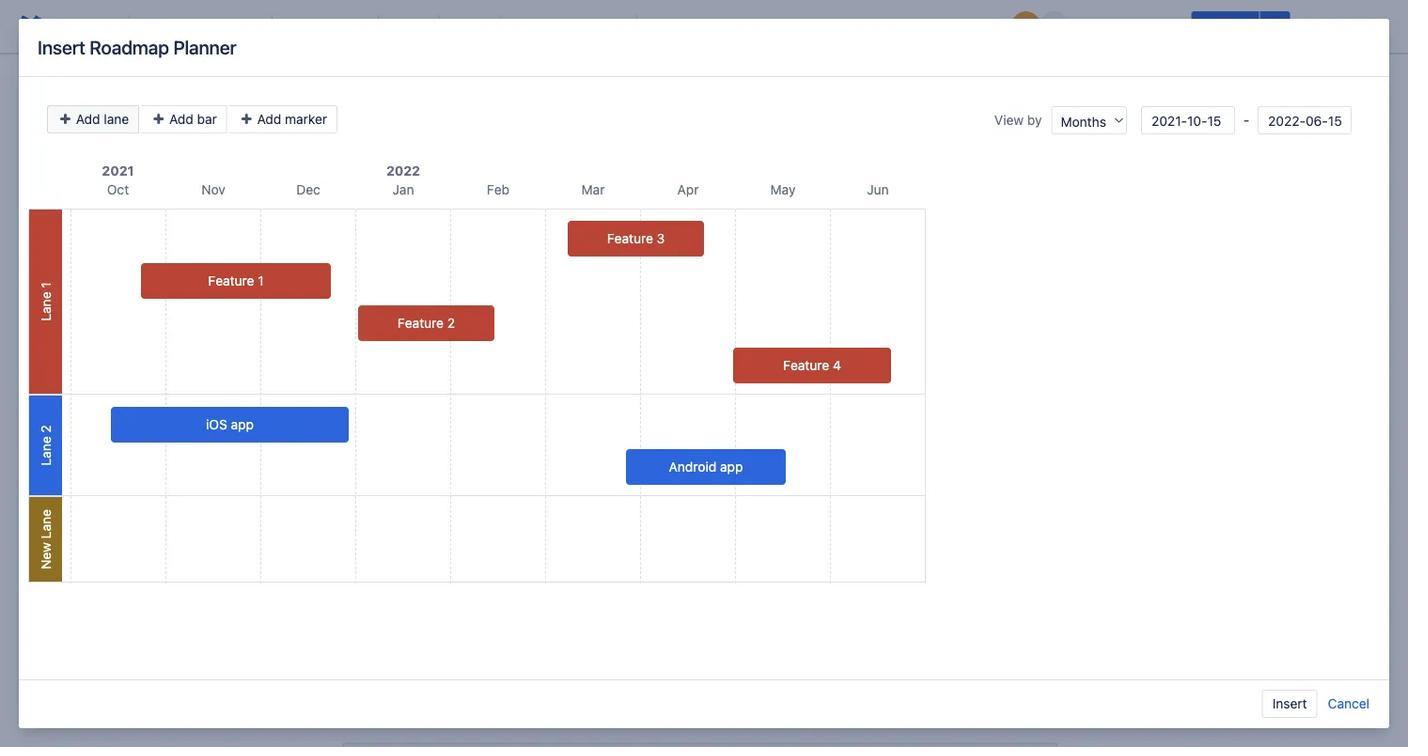 Task type: locate. For each thing, give the bounding box(es) containing it.
feature
[[607, 231, 653, 246], [208, 273, 254, 289], [398, 315, 444, 331], [783, 358, 830, 373]]

bullet list ⌘⇧8 image
[[513, 15, 535, 38]]

cancel button
[[1327, 690, 1371, 718]]

0 horizontal spatial 2
[[38, 425, 53, 433]]

feature for feature 3
[[607, 231, 653, 246]]

1 vertical spatial 2
[[38, 425, 53, 433]]

1 vertical spatial app
[[720, 459, 743, 475]]

add left lane
[[76, 111, 100, 127]]

0 vertical spatial lane
[[38, 292, 53, 321]]

confluence image
[[15, 11, 45, 41]]

0 horizontal spatial 1
[[38, 282, 53, 288]]

nov
[[201, 182, 225, 197]]

redo ⌘⇧z image
[[94, 15, 117, 38]]

2
[[447, 315, 455, 331], [38, 425, 53, 433]]

3
[[657, 231, 665, 246]]

2022 jan
[[386, 163, 420, 197]]

adjust update settings image
[[1265, 15, 1287, 38]]

feature 3
[[607, 231, 665, 246]]

0 horizontal spatial insert
[[38, 36, 85, 58]]

table image
[[799, 15, 822, 38]]

mention image
[[739, 15, 762, 38]]

app right the android
[[720, 459, 743, 475]]

0 horizontal spatial add
[[76, 111, 100, 127]]

android
[[669, 459, 717, 475]]

2 add from the left
[[169, 111, 193, 127]]

1 lane from the top
[[38, 292, 53, 321]]

insert for insert roadmap planner
[[38, 36, 85, 58]]

lane for feature
[[38, 292, 53, 321]]

add for marker
[[257, 111, 281, 127]]

1 vertical spatial insert
[[1273, 696, 1308, 712]]

by
[[1028, 112, 1042, 128]]

2 horizontal spatial add
[[257, 111, 281, 127]]

1 horizontal spatial 2
[[447, 315, 455, 331]]

lane 1
[[38, 282, 53, 321]]

yy-mm-dd text field
[[1258, 106, 1352, 134]]

john smith image
[[1011, 11, 1041, 41]]

add lane
[[72, 111, 129, 127]]

emoji image
[[769, 15, 792, 38]]

app
[[231, 417, 254, 433], [720, 459, 743, 475]]

android app
[[669, 459, 743, 475]]

italic ⌘i image
[[314, 15, 337, 38]]

0 vertical spatial insert
[[38, 36, 85, 58]]

bold ⌘b image
[[284, 15, 307, 38]]

0 vertical spatial app
[[231, 417, 254, 433]]

1 add from the left
[[76, 111, 100, 127]]

3 add from the left
[[257, 111, 281, 127]]

2 lane from the top
[[38, 437, 53, 466]]

add left marker
[[257, 111, 281, 127]]

insert
[[38, 36, 85, 58], [1273, 696, 1308, 712]]

insert left cancel
[[1273, 696, 1308, 712]]

1
[[258, 273, 264, 289], [38, 282, 53, 288]]

1 horizontal spatial add
[[169, 111, 193, 127]]

ios
[[206, 417, 227, 433]]

mar
[[582, 182, 605, 197]]

insert left redo ⌘⇧z image
[[38, 36, 85, 58]]

add
[[76, 111, 100, 127], [169, 111, 193, 127], [257, 111, 281, 127]]

1 for feature 1
[[258, 273, 264, 289]]

lane
[[38, 292, 53, 321], [38, 437, 53, 466], [38, 510, 53, 539]]

add lane button
[[47, 105, 139, 134]]

view
[[995, 112, 1024, 128]]

1 horizontal spatial 1
[[258, 273, 264, 289]]

1 horizontal spatial app
[[720, 459, 743, 475]]

insert inside button
[[1273, 696, 1308, 712]]

1 vertical spatial lane
[[38, 437, 53, 466]]

yy-mm-dd text field
[[1142, 106, 1236, 134]]

0 horizontal spatial app
[[231, 417, 254, 433]]

cancel
[[1328, 696, 1370, 712]]

0 vertical spatial 2
[[447, 315, 455, 331]]

-
[[1240, 113, 1254, 128]]

app for android app
[[720, 459, 743, 475]]

feature 1
[[208, 273, 264, 289]]

app right ios at the bottom left of page
[[231, 417, 254, 433]]

3 lane from the top
[[38, 510, 53, 539]]

new lane
[[38, 510, 53, 570]]

2021
[[102, 163, 134, 179]]

2 vertical spatial lane
[[38, 510, 53, 539]]

feature for feature 2
[[398, 315, 444, 331]]

add left bar
[[169, 111, 193, 127]]

oct
[[107, 182, 129, 197]]

1 horizontal spatial insert
[[1273, 696, 1308, 712]]



Task type: vqa. For each thing, say whether or not it's contained in the screenshot.
You're
no



Task type: describe. For each thing, give the bounding box(es) containing it.
feb
[[487, 182, 510, 197]]

add image, video, or file image
[[709, 15, 732, 38]]

add marker
[[254, 111, 327, 127]]

add marker button
[[229, 105, 338, 134]]

marker
[[285, 111, 327, 127]]

feature for feature 4
[[783, 358, 830, 373]]

numbered list ⌘⇧7 image
[[543, 15, 565, 38]]

add for lane
[[76, 111, 100, 127]]

2021 oct
[[102, 163, 134, 197]]

feature for feature 1
[[208, 273, 254, 289]]

confluence image
[[15, 11, 45, 41]]

2 for feature 2
[[447, 315, 455, 331]]

add for bar
[[169, 111, 193, 127]]

undo ⌘z image
[[64, 15, 87, 38]]

insert roadmap planner dialog
[[19, 19, 1390, 729]]

4
[[833, 358, 841, 373]]

dec
[[296, 182, 320, 197]]

2 for lane 2
[[38, 425, 53, 433]]

feature 2
[[398, 315, 455, 331]]

insert roadmap planner
[[38, 36, 237, 58]]

jan
[[393, 182, 414, 197]]

jun
[[867, 182, 889, 197]]

add bar button
[[141, 105, 227, 134]]

update button
[[1192, 11, 1260, 41]]

outdent ⇧tab image
[[573, 15, 595, 38]]

app for ios app
[[231, 417, 254, 433]]

close button
[[1295, 11, 1352, 41]]

saved
[[955, 18, 992, 34]]

indent tab image
[[603, 15, 625, 38]]

update
[[1203, 18, 1249, 34]]

insert for insert
[[1273, 696, 1308, 712]]

apr
[[678, 182, 699, 197]]

2022
[[386, 163, 420, 179]]

close
[[1306, 18, 1341, 34]]

lane 2
[[38, 425, 53, 466]]

insert button
[[1263, 690, 1318, 718]]

layouts image
[[829, 15, 852, 38]]

ios app
[[206, 417, 254, 433]]

add bar
[[166, 111, 217, 127]]

view by
[[995, 112, 1042, 128]]

link image
[[679, 15, 702, 38]]

new
[[38, 543, 53, 570]]

roadmap
[[90, 36, 169, 58]]

feature 4
[[783, 358, 841, 373]]

lane
[[104, 111, 129, 127]]

1 for lane 1
[[38, 282, 53, 288]]

may
[[771, 182, 796, 197]]

action item image
[[649, 15, 671, 38]]

planner
[[173, 36, 237, 58]]

bar
[[197, 111, 217, 127]]

lane for ios
[[38, 437, 53, 466]]



